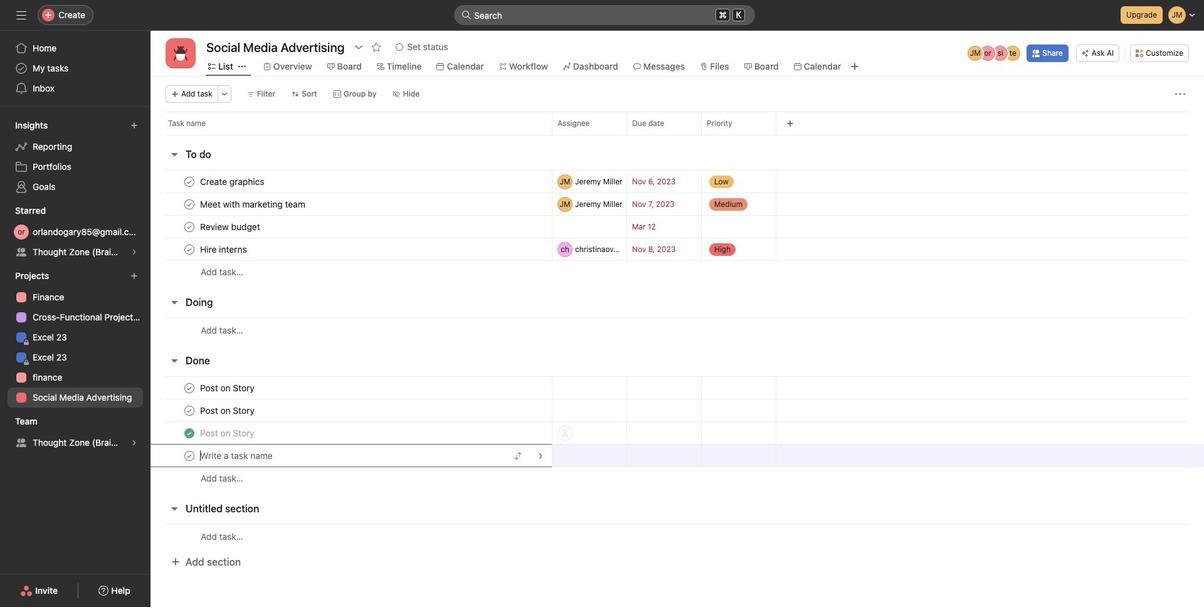 Task type: locate. For each thing, give the bounding box(es) containing it.
mark complete checkbox inside meet with marketing team cell
[[182, 197, 197, 212]]

completed image
[[182, 426, 197, 441]]

Task name text field
[[198, 175, 268, 188], [198, 198, 309, 210], [198, 220, 264, 233], [198, 427, 258, 439]]

2 mark complete checkbox from the top
[[182, 242, 197, 257]]

add field image
[[786, 120, 794, 127]]

0 vertical spatial mark complete checkbox
[[182, 174, 197, 189]]

see details, thought zone (brainstorm space) image up new project or portfolio icon in the left of the page
[[130, 248, 138, 256]]

1 task name text field from the top
[[198, 175, 268, 188]]

4 task name text field from the top
[[198, 427, 258, 439]]

1 mark complete checkbox from the top
[[182, 197, 197, 212]]

task name text field inside create graphics cell
[[198, 175, 268, 188]]

3 task name text field from the top
[[198, 404, 258, 417]]

task name text field for 3rd 'post on story' cell
[[198, 427, 258, 439]]

Task name text field
[[198, 243, 251, 256], [198, 382, 258, 394], [198, 404, 258, 417], [198, 449, 276, 462]]

task name text field for mark complete icon associated with mark complete option corresponding to 3rd 'post on story' cell from the bottom of the the header done tree grid
[[198, 382, 258, 394]]

Search tasks, projects, and more text field
[[454, 5, 755, 25]]

4 task name text field from the top
[[198, 449, 276, 462]]

mark complete checkbox for task name text box in hire interns cell
[[182, 242, 197, 257]]

mark complete image for task name text field in the meet with marketing team cell
[[182, 197, 197, 212]]

3 task name text field from the top
[[198, 220, 264, 233]]

task name text field for mark complete image in the hire interns cell
[[198, 243, 251, 256]]

mark complete image
[[182, 380, 197, 395], [182, 403, 197, 418], [182, 448, 197, 463]]

0 vertical spatial see details, thought zone (brainstorm space) image
[[130, 248, 138, 256]]

task name text field inside hire interns cell
[[198, 243, 251, 256]]

Mark complete checkbox
[[182, 174, 197, 189], [182, 242, 197, 257]]

3 post on story cell from the top
[[151, 421, 552, 445]]

task name text field for create graphics cell
[[198, 175, 268, 188]]

1 task name text field from the top
[[198, 243, 251, 256]]

2 collapse task list for this group image from the top
[[169, 297, 179, 307]]

mark complete image inside cell
[[182, 448, 197, 463]]

mark complete image for task name text field inside review budget cell
[[182, 219, 197, 234]]

mark complete image inside create graphics cell
[[182, 174, 197, 189]]

cell
[[151, 444, 552, 467]]

1 vertical spatial mark complete image
[[182, 403, 197, 418]]

task name text field for mark complete option associated with second 'post on story' cell from the bottom of the the header done tree grid's mark complete icon
[[198, 404, 258, 417]]

see details, thought zone (brainstorm space) image left completed icon at bottom
[[130, 439, 138, 447]]

None text field
[[203, 36, 348, 58]]

1 vertical spatial mark complete checkbox
[[182, 242, 197, 257]]

2 task name text field from the top
[[198, 198, 309, 210]]

1 vertical spatial see details, thought zone (brainstorm space) image
[[130, 439, 138, 447]]

mark complete image inside hire interns cell
[[182, 242, 197, 257]]

4 collapse task list for this group image from the top
[[169, 504, 179, 514]]

details image
[[537, 452, 544, 459]]

3 collapse task list for this group image from the top
[[169, 356, 179, 366]]

task name text field for meet with marketing team cell on the top
[[198, 198, 309, 210]]

3 mark complete image from the top
[[182, 219, 197, 234]]

task name text field inside review budget cell
[[198, 220, 264, 233]]

projects element
[[0, 265, 151, 410]]

teams element
[[0, 410, 151, 455]]

task name text field inside cell
[[198, 449, 276, 462]]

1 see details, thought zone (brainstorm space) image from the top
[[130, 248, 138, 256]]

Mark complete checkbox
[[182, 197, 197, 212], [182, 219, 197, 234], [182, 380, 197, 395], [182, 403, 197, 418], [182, 448, 197, 463]]

meet with marketing team cell
[[151, 193, 552, 216]]

task name text field inside meet with marketing team cell
[[198, 198, 309, 210]]

mark complete image
[[182, 174, 197, 189], [182, 197, 197, 212], [182, 219, 197, 234], [182, 242, 197, 257]]

2 vertical spatial mark complete image
[[182, 448, 197, 463]]

2 mark complete checkbox from the top
[[182, 219, 197, 234]]

mark complete checkbox for 3rd 'post on story' cell from the bottom of the the header done tree grid
[[182, 380, 197, 395]]

mark complete image for mark complete option corresponding to 3rd 'post on story' cell from the bottom of the the header done tree grid
[[182, 380, 197, 395]]

4 mark complete image from the top
[[182, 242, 197, 257]]

header done tree grid
[[151, 376, 1204, 490]]

0 vertical spatial mark complete image
[[182, 380, 197, 395]]

global element
[[0, 31, 151, 106]]

mark complete checkbox inside review budget cell
[[182, 219, 197, 234]]

3 mark complete image from the top
[[182, 448, 197, 463]]

add to starred image
[[371, 42, 382, 52]]

new project or portfolio image
[[130, 272, 138, 280]]

collapse task list for this group image
[[169, 149, 179, 159], [169, 297, 179, 307], [169, 356, 179, 366], [169, 504, 179, 514]]

mark complete checkbox for task name text field in create graphics cell
[[182, 174, 197, 189]]

more actions image
[[1175, 89, 1185, 99]]

mark complete image for task name text field in create graphics cell
[[182, 174, 197, 189]]

task name text field inside 'post on story' cell
[[198, 427, 258, 439]]

mark complete image inside meet with marketing team cell
[[182, 197, 197, 212]]

4 mark complete checkbox from the top
[[182, 403, 197, 418]]

prominent image
[[462, 10, 472, 20]]

post on story cell
[[151, 376, 552, 399], [151, 399, 552, 422], [151, 421, 552, 445]]

2 task name text field from the top
[[198, 382, 258, 394]]

see details, thought zone (brainstorm space) image
[[130, 248, 138, 256], [130, 439, 138, 447]]

row
[[151, 112, 1204, 135], [166, 134, 1189, 135], [151, 170, 1204, 193], [151, 193, 1204, 216], [151, 215, 1204, 238], [151, 238, 1204, 261], [151, 260, 1204, 283], [151, 318, 1204, 342], [151, 376, 1204, 399], [151, 399, 1204, 422], [151, 421, 1204, 445], [151, 444, 1204, 467], [151, 467, 1204, 490], [151, 524, 1204, 548]]

see details, thought zone (brainstorm space) image inside starred element
[[130, 248, 138, 256]]

5 mark complete checkbox from the top
[[182, 448, 197, 463]]

mark complete checkbox for cell in the header done tree grid
[[182, 448, 197, 463]]

task name text field for review budget cell
[[198, 220, 264, 233]]

1 mark complete checkbox from the top
[[182, 174, 197, 189]]

mark complete checkbox inside cell
[[182, 448, 197, 463]]

2 mark complete image from the top
[[182, 197, 197, 212]]

None field
[[454, 5, 755, 25]]

starred element
[[0, 199, 151, 265]]

2 see details, thought zone (brainstorm space) image from the top
[[130, 439, 138, 447]]

add tab image
[[850, 61, 860, 71]]

2 mark complete image from the top
[[182, 403, 197, 418]]

3 mark complete checkbox from the top
[[182, 380, 197, 395]]

mark complete image for mark complete option in the cell
[[182, 448, 197, 463]]

cell inside the header done tree grid
[[151, 444, 552, 467]]

1 mark complete image from the top
[[182, 174, 197, 189]]

mark complete checkbox inside hire interns cell
[[182, 242, 197, 257]]

mark complete image inside review budget cell
[[182, 219, 197, 234]]

1 post on story cell from the top
[[151, 376, 552, 399]]

1 mark complete image from the top
[[182, 380, 197, 395]]

mark complete checkbox inside create graphics cell
[[182, 174, 197, 189]]

more actions image
[[221, 90, 228, 98]]



Task type: vqa. For each thing, say whether or not it's contained in the screenshot.
the More actions image
yes



Task type: describe. For each thing, give the bounding box(es) containing it.
mark complete checkbox for meet with marketing team cell on the top
[[182, 197, 197, 212]]

bug image
[[173, 46, 188, 61]]

mark complete checkbox for review budget cell
[[182, 219, 197, 234]]

task name text field for mark complete icon within cell
[[198, 449, 276, 462]]

tab actions image
[[238, 63, 246, 70]]

2 post on story cell from the top
[[151, 399, 552, 422]]

mark complete checkbox for second 'post on story' cell from the bottom of the the header done tree grid
[[182, 403, 197, 418]]

1 collapse task list for this group image from the top
[[169, 149, 179, 159]]

hire interns cell
[[151, 238, 552, 261]]

Completed checkbox
[[182, 426, 197, 441]]

show options image
[[354, 42, 364, 52]]

new insights image
[[130, 122, 138, 129]]

see details, thought zone (brainstorm space) image inside the teams element
[[130, 439, 138, 447]]

review budget cell
[[151, 215, 552, 238]]

create graphics cell
[[151, 170, 552, 193]]

move tasks between sections image
[[514, 452, 522, 459]]

header to do tree grid
[[151, 170, 1204, 283]]

mark complete image for mark complete option associated with second 'post on story' cell from the bottom of the the header done tree grid
[[182, 403, 197, 418]]

insights element
[[0, 114, 151, 199]]

hide sidebar image
[[16, 10, 26, 20]]



